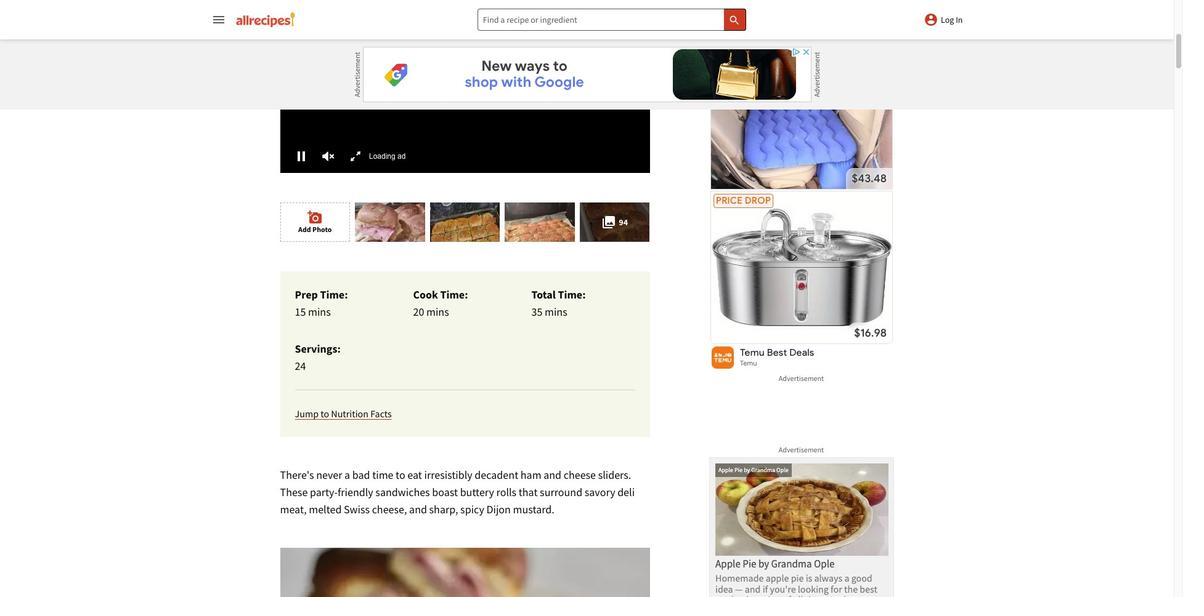 Task type: describe. For each thing, give the bounding box(es) containing it.
mins for prep
[[308, 305, 331, 319]]

friendly
[[338, 486, 373, 500]]

log in link
[[924, 12, 963, 27]]

sandwiches
[[376, 486, 430, 500]]

boast
[[432, 486, 458, 500]]

video player application
[[280, 0, 650, 173]]

eat
[[408, 468, 422, 483]]

none search field inside the log in banner
[[478, 9, 746, 31]]

prep
[[295, 288, 318, 302]]

a
[[345, 468, 350, 483]]

mustard.
[[513, 503, 555, 517]]

total
[[532, 288, 556, 302]]

spicy
[[461, 503, 484, 517]]

cook
[[413, 288, 438, 302]]

time: for 35 mins
[[558, 288, 586, 302]]

mins for cook
[[427, 305, 449, 319]]

35
[[532, 305, 543, 319]]

cheese
[[564, 468, 596, 483]]

time: for 15 mins
[[320, 288, 348, 302]]

irresistibly
[[424, 468, 473, 483]]

94 button
[[580, 203, 650, 242]]

menu image
[[211, 12, 226, 27]]

0 horizontal spatial to
[[321, 408, 329, 420]]

add photo button
[[280, 203, 350, 242]]

unmute button group
[[315, 143, 342, 170]]

party-
[[310, 486, 338, 500]]

search image
[[729, 14, 741, 26]]

servings:
[[295, 342, 341, 356]]

there's never a bad time to eat irresistibly decadent ham and cheese sliders. these party-friendly sandwiches boast buttery rolls that surround savory deli meat, melted swiss cheese, and sharp, spicy dijon mustard.
[[280, 468, 635, 517]]

in
[[956, 14, 963, 25]]

decadent
[[475, 468, 519, 483]]

prep time: 15 mins
[[295, 288, 348, 319]]

1 vertical spatial and
[[409, 503, 427, 517]]

swiss
[[344, 503, 370, 517]]

rolls
[[497, 486, 517, 500]]

facts
[[371, 408, 392, 420]]

add
[[298, 225, 311, 234]]

add photo image
[[308, 210, 323, 225]]

account image
[[924, 12, 939, 27]]

surround
[[540, 486, 583, 500]]

servings: 24
[[295, 342, 341, 373]]



Task type: vqa. For each thing, say whether or not it's contained in the screenshot.
'boast'
yes



Task type: locate. For each thing, give the bounding box(es) containing it.
that
[[519, 486, 538, 500]]

94
[[619, 217, 628, 228]]

0 vertical spatial to
[[321, 408, 329, 420]]

advertisement region
[[709, 0, 894, 372], [363, 47, 812, 102], [709, 458, 894, 598]]

log in banner
[[0, 0, 1174, 598]]

log in
[[941, 14, 963, 25]]

time: inside total time: 35 mins
[[558, 288, 586, 302]]

time: inside the prep time: 15 mins
[[320, 288, 348, 302]]

dijon
[[487, 503, 511, 517]]

photo
[[313, 225, 332, 234]]

melted
[[309, 503, 342, 517]]

mins right 35
[[545, 305, 568, 319]]

time: right total
[[558, 288, 586, 302]]

to left eat
[[396, 468, 405, 483]]

1 time: from the left
[[320, 288, 348, 302]]

3 time: from the left
[[558, 288, 586, 302]]

mins inside total time: 35 mins
[[545, 305, 568, 319]]

1 horizontal spatial mins
[[427, 305, 449, 319]]

24
[[295, 359, 306, 373]]

15
[[295, 305, 306, 319]]

2 horizontal spatial mins
[[545, 305, 568, 319]]

None search field
[[478, 9, 746, 31]]

and
[[544, 468, 562, 483], [409, 503, 427, 517]]

and down sandwiches
[[409, 503, 427, 517]]

sharp,
[[429, 503, 458, 517]]

0 horizontal spatial and
[[409, 503, 427, 517]]

time:
[[320, 288, 348, 302], [440, 288, 468, 302], [558, 288, 586, 302]]

mins for total
[[545, 305, 568, 319]]

a baked ham and cheese slider (hawaiian roll with ham and melted cheese) image
[[280, 548, 650, 598]]

time: inside cook time: 20 mins
[[440, 288, 468, 302]]

1 horizontal spatial time:
[[440, 288, 468, 302]]

Find a recipe or ingredient text field
[[478, 9, 746, 31]]

0 vertical spatial and
[[544, 468, 562, 483]]

time
[[372, 468, 394, 483]]

1 vertical spatial to
[[396, 468, 405, 483]]

jump
[[295, 408, 319, 420]]

sliders.
[[598, 468, 631, 483]]

cheese,
[[372, 503, 407, 517]]

log
[[941, 14, 955, 25]]

bad
[[352, 468, 370, 483]]

0 horizontal spatial time:
[[320, 288, 348, 302]]

add photo
[[298, 225, 332, 234]]

deli
[[618, 486, 635, 500]]

3 mins from the left
[[545, 305, 568, 319]]

mins inside the prep time: 15 mins
[[308, 305, 331, 319]]

to
[[321, 408, 329, 420], [396, 468, 405, 483]]

total time: 35 mins
[[532, 288, 586, 319]]

2 horizontal spatial time:
[[558, 288, 586, 302]]

mins inside cook time: 20 mins
[[427, 305, 449, 319]]

meat,
[[280, 503, 307, 517]]

these
[[280, 486, 308, 500]]

to inside there's never a bad time to eat irresistibly decadent ham and cheese sliders. these party-friendly sandwiches boast buttery rolls that surround savory deli meat, melted swiss cheese, and sharp, spicy dijon mustard.
[[396, 468, 405, 483]]

time: right prep
[[320, 288, 348, 302]]

buttery
[[460, 486, 494, 500]]

to right jump
[[321, 408, 329, 420]]

there's
[[280, 468, 314, 483]]

mins right 20
[[427, 305, 449, 319]]

mins
[[308, 305, 331, 319], [427, 305, 449, 319], [545, 305, 568, 319]]

never
[[316, 468, 342, 483]]

1 horizontal spatial to
[[396, 468, 405, 483]]

2 mins from the left
[[427, 305, 449, 319]]

and up surround
[[544, 468, 562, 483]]

mins right 15
[[308, 305, 331, 319]]

jump to nutrition facts
[[295, 408, 392, 420]]

time: for 20 mins
[[440, 288, 468, 302]]

ham
[[521, 468, 542, 483]]

1 mins from the left
[[308, 305, 331, 319]]

time: right cook
[[440, 288, 468, 302]]

0 horizontal spatial mins
[[308, 305, 331, 319]]

1 horizontal spatial and
[[544, 468, 562, 483]]

home image
[[236, 12, 295, 27]]

2 time: from the left
[[440, 288, 468, 302]]

20
[[413, 305, 424, 319]]

nutrition
[[331, 408, 369, 420]]

savory
[[585, 486, 616, 500]]

cook time: 20 mins
[[413, 288, 468, 319]]



